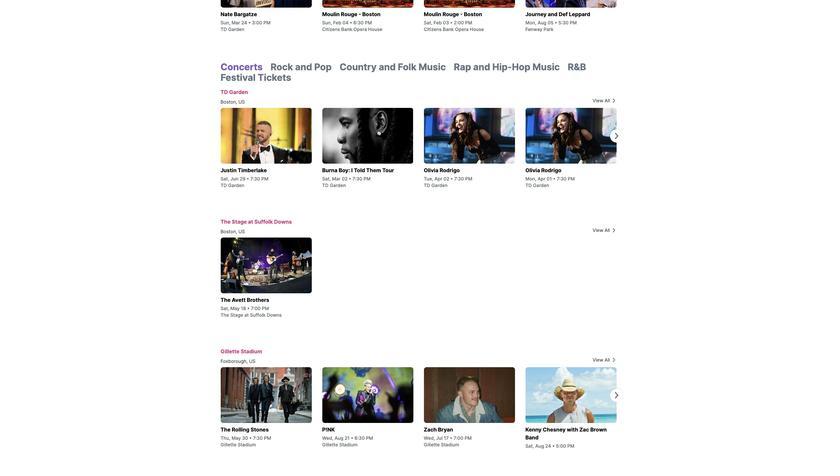 Task type: vqa. For each thing, say whether or not it's contained in the screenshot.
bottom may
yes



Task type: describe. For each thing, give the bounding box(es) containing it.
sat, inside burna boy: i told them tour sat, mar 02 • 7:30 pm td garden
[[322, 176, 331, 182]]

pm inside kenny chesney with zac brown band sat, aug 24 • 5:00 pm
[[567, 443, 575, 449]]

td for olivia rodrigo mon, apr 01 • 7:30 pm td garden
[[526, 182, 532, 188]]

bank for moulin rouge - boston sat, feb 03 • 2:00 pm citizens bank opera house
[[443, 26, 454, 32]]

i
[[351, 167, 353, 174]]

gillette inside the rolling stones thu, may 30 • 7:30 pm gillette stadium
[[221, 442, 237, 447]]

moulin rouge - boston sun, feb 04 • 6:30 pm citizens bank opera house
[[322, 11, 382, 32]]

at inside the avett brothers sat, may 18 • 7:00 pm the stage at suffolk downs
[[244, 312, 249, 318]]

boston for moulin rouge - boston sat, feb 03 • 2:00 pm citizens bank opera house
[[464, 11, 482, 17]]

zach bryan wed, jul 17 • 7:00 pm gillette stadium
[[424, 426, 472, 447]]

pm inside zach bryan wed, jul 17 • 7:00 pm gillette stadium
[[465, 435, 472, 441]]

gillette up foxborough,
[[221, 348, 239, 355]]

concerts
[[221, 61, 263, 73]]

rodrigo for olivia rodrigo mon, apr 01 • 7:30 pm td garden
[[541, 167, 562, 174]]

pm inside moulin rouge - boston sun, feb 04 • 6:30 pm citizens bank opera house
[[365, 20, 372, 25]]

• inside 'p!nk wed, aug 21 • 6:30 pm gillette stadium'
[[351, 435, 353, 441]]

justin timberlake sat, jun 29 • 7:30 pm td garden
[[221, 167, 268, 188]]

def
[[559, 11, 568, 17]]

journey and def leppard mon, aug 05 • 5:30 pm fenway park
[[526, 11, 590, 32]]

rap
[[454, 61, 471, 73]]

r&b
[[568, 61, 586, 73]]

tour
[[382, 167, 394, 174]]

zach
[[424, 426, 437, 433]]

may for rolling
[[232, 435, 241, 441]]

• inside the rolling stones thu, may 30 • 7:30 pm gillette stadium
[[249, 435, 252, 441]]

moulin for moulin rouge - boston sat, feb 03 • 2:00 pm citizens bank opera house
[[424, 11, 441, 17]]

view all link for olivia rodrigo
[[551, 97, 617, 104]]

timberlake
[[238, 167, 267, 174]]

boston, for the
[[221, 229, 237, 234]]

• inside kenny chesney with zac brown band sat, aug 24 • 5:00 pm
[[552, 443, 555, 449]]

the rolling stones thu, may 30 • 7:30 pm gillette stadium
[[221, 426, 271, 447]]

park
[[544, 26, 554, 32]]

3:00
[[252, 20, 262, 25]]

• inside burna boy: i told them tour sat, mar 02 • 7:30 pm td garden
[[349, 176, 351, 182]]

2:00
[[454, 20, 464, 25]]

02 inside olivia rodrigo tue, apr 02 • 7:30 pm td garden
[[444, 176, 449, 182]]

zac
[[580, 426, 589, 433]]

leppard
[[569, 11, 590, 17]]

7:30 for justin timberlake sat, jun 29 • 7:30 pm td garden
[[250, 176, 260, 182]]

the avett brothers sat, may 18 • 7:00 pm the stage at suffolk downs
[[221, 297, 282, 318]]

2 view all from the top
[[593, 227, 610, 233]]

04
[[343, 20, 349, 25]]

• inside journey and def leppard mon, aug 05 • 5:30 pm fenway park
[[555, 20, 557, 25]]

tue,
[[424, 176, 433, 182]]

citizens for moulin rouge - boston sat, feb 03 • 2:00 pm citizens bank opera house
[[424, 26, 442, 32]]

boston, us for stage
[[221, 229, 245, 234]]

7:00 inside zach bryan wed, jul 17 • 7:00 pm gillette stadium
[[454, 435, 463, 441]]

garden for olivia rodrigo mon, apr 01 • 7:30 pm td garden
[[533, 182, 549, 188]]

house for moulin rouge - boston sat, feb 03 • 2:00 pm citizens bank opera house
[[470, 26, 484, 32]]

5:00
[[556, 443, 566, 449]]

0 vertical spatial stage
[[232, 218, 247, 225]]

aug inside 'p!nk wed, aug 21 • 6:30 pm gillette stadium'
[[335, 435, 343, 441]]

3 the from the top
[[221, 312, 229, 318]]

burna
[[322, 167, 338, 174]]

the stage at suffolk downs
[[221, 218, 292, 225]]

house for moulin rouge - boston sun, feb 04 • 6:30 pm citizens bank opera house
[[368, 26, 382, 32]]

band
[[526, 434, 539, 441]]

• inside moulin rouge - boston sun, feb 04 • 6:30 pm citizens bank opera house
[[350, 20, 352, 25]]

03
[[443, 20, 449, 25]]

rouge for moulin rouge - boston sat, feb 03 • 2:00 pm citizens bank opera house
[[443, 11, 459, 17]]

olivia rodrigo tue, apr 02 • 7:30 pm td garden
[[424, 167, 472, 188]]

stage inside the avett brothers sat, may 18 • 7:00 pm the stage at suffolk downs
[[230, 312, 243, 318]]

thu,
[[221, 435, 230, 441]]

mar inside nate bargatze sun, mar 24 • 3:00 pm td garden
[[232, 20, 240, 25]]

td garden
[[221, 89, 248, 95]]

fenway
[[526, 26, 542, 32]]

24 inside kenny chesney with zac brown band sat, aug 24 • 5:00 pm
[[545, 443, 551, 449]]

all for olivia rodrigo
[[605, 98, 610, 103]]

kenny
[[526, 426, 542, 433]]

view for olivia rodrigo
[[593, 98, 603, 103]]

1 music from the left
[[419, 61, 446, 73]]

24 inside nate bargatze sun, mar 24 • 3:00 pm td garden
[[241, 20, 247, 25]]

pm inside olivia rodrigo mon, apr 01 • 7:30 pm td garden
[[568, 176, 575, 182]]

rolling
[[232, 426, 249, 433]]

05
[[548, 20, 554, 25]]

pm inside justin timberlake sat, jun 29 • 7:30 pm td garden
[[261, 176, 268, 182]]

moulin rouge - boston sat, feb 03 • 2:00 pm citizens bank opera house
[[424, 11, 484, 32]]

• inside olivia rodrigo tue, apr 02 • 7:30 pm td garden
[[451, 176, 453, 182]]

stones
[[251, 426, 269, 433]]

pm inside journey and def leppard mon, aug 05 • 5:30 pm fenway park
[[570, 20, 577, 25]]

- for moulin rouge - boston sun, feb 04 • 6:30 pm citizens bank opera house
[[359, 11, 361, 17]]

gillette inside zach bryan wed, jul 17 • 7:00 pm gillette stadium
[[424, 442, 440, 447]]

02 inside burna boy: i told them tour sat, mar 02 • 7:30 pm td garden
[[342, 176, 348, 182]]

foxborough,
[[221, 358, 248, 364]]

rap and hip-hop music
[[454, 61, 560, 73]]

7:30 inside the rolling stones thu, may 30 • 7:30 pm gillette stadium
[[253, 435, 263, 441]]

• inside the avett brothers sat, may 18 • 7:00 pm the stage at suffolk downs
[[247, 306, 250, 311]]

30
[[242, 435, 248, 441]]

7:30 for olivia rodrigo mon, apr 01 • 7:30 pm td garden
[[557, 176, 567, 182]]

gillette inside 'p!nk wed, aug 21 • 6:30 pm gillette stadium'
[[322, 442, 338, 447]]

rodrigo for olivia rodrigo tue, apr 02 • 7:30 pm td garden
[[440, 167, 460, 174]]

sat, inside kenny chesney with zac brown band sat, aug 24 • 5:00 pm
[[526, 443, 534, 449]]

us for garden
[[238, 99, 245, 105]]

country
[[340, 61, 377, 73]]

7:30 inside burna boy: i told them tour sat, mar 02 • 7:30 pm td garden
[[353, 176, 362, 182]]

• inside zach bryan wed, jul 17 • 7:00 pm gillette stadium
[[450, 435, 452, 441]]

mon, inside journey and def leppard mon, aug 05 • 5:30 pm fenway park
[[526, 20, 536, 25]]

kenny chesney with zac brown band sat, aug 24 • 5:00 pm
[[526, 426, 607, 449]]

6:30 inside 'p!nk wed, aug 21 • 6:30 pm gillette stadium'
[[355, 435, 365, 441]]

pm inside 'p!nk wed, aug 21 • 6:30 pm gillette stadium'
[[366, 435, 373, 441]]

td inside burna boy: i told them tour sat, mar 02 • 7:30 pm td garden
[[322, 182, 329, 188]]

p!nk wed, aug 21 • 6:30 pm gillette stadium
[[322, 426, 373, 447]]

0 vertical spatial at
[[248, 218, 253, 225]]

hip-
[[492, 61, 512, 73]]

avett
[[232, 297, 246, 303]]

jul
[[436, 435, 443, 441]]

us for stadium
[[249, 358, 255, 364]]

justin
[[221, 167, 237, 174]]



Task type: locate. For each thing, give the bounding box(es) containing it.
sun, inside nate bargatze sun, mar 24 • 3:00 pm td garden
[[221, 20, 230, 25]]

garden down boy: at the top of page
[[330, 182, 346, 188]]

0 vertical spatial view all
[[593, 98, 610, 103]]

1 the from the top
[[221, 218, 231, 225]]

boston
[[362, 11, 381, 17], [464, 11, 482, 17]]

• right 01
[[553, 176, 556, 182]]

1 olivia from the left
[[424, 167, 438, 174]]

olivia
[[424, 167, 438, 174], [526, 167, 540, 174]]

0 vertical spatial mon,
[[526, 20, 536, 25]]

view for kenny chesney with zac brown band
[[593, 357, 603, 363]]

pm inside the rolling stones thu, may 30 • 7:30 pm gillette stadium
[[264, 435, 271, 441]]

td inside olivia rodrigo mon, apr 01 • 7:30 pm td garden
[[526, 182, 532, 188]]

garden down bargatze
[[228, 26, 244, 32]]

told
[[354, 167, 365, 174]]

mon, inside olivia rodrigo mon, apr 01 • 7:30 pm td garden
[[526, 176, 536, 182]]

0 horizontal spatial apr
[[435, 176, 442, 182]]

us for stage
[[238, 229, 245, 234]]

us down td garden
[[238, 99, 245, 105]]

7:30 down timberlake
[[250, 176, 260, 182]]

1 apr from the left
[[435, 176, 442, 182]]

0 horizontal spatial 24
[[241, 20, 247, 25]]

• right tue,
[[451, 176, 453, 182]]

with
[[567, 426, 578, 433]]

citizens inside moulin rouge - boston sun, feb 04 • 6:30 pm citizens bank opera house
[[322, 26, 340, 32]]

1 vertical spatial view all
[[593, 227, 610, 233]]

2 view all link from the top
[[551, 227, 617, 234]]

1 horizontal spatial sun,
[[322, 20, 332, 25]]

mar
[[232, 20, 240, 25], [332, 176, 341, 182]]

and for def
[[548, 11, 558, 17]]

1 vertical spatial suffolk
[[250, 312, 266, 318]]

• inside nate bargatze sun, mar 24 • 3:00 pm td garden
[[248, 20, 251, 25]]

1 boston, us from the top
[[221, 99, 245, 105]]

0 horizontal spatial olivia
[[424, 167, 438, 174]]

feb left 03
[[434, 20, 442, 25]]

3 view all from the top
[[593, 357, 610, 363]]

bank down 03
[[443, 26, 454, 32]]

7:00 right the 17
[[454, 435, 463, 441]]

garden down tue,
[[431, 182, 448, 188]]

2 feb from the left
[[434, 20, 442, 25]]

1 vertical spatial stage
[[230, 312, 243, 318]]

sat, inside moulin rouge - boston sat, feb 03 • 2:00 pm citizens bank opera house
[[424, 20, 432, 25]]

1 vertical spatial view all link
[[551, 227, 617, 234]]

garden for olivia rodrigo tue, apr 02 • 7:30 pm td garden
[[431, 182, 448, 188]]

pm inside burna boy: i told them tour sat, mar 02 • 7:30 pm td garden
[[364, 176, 371, 182]]

gillette down 'jul'
[[424, 442, 440, 447]]

bargatze
[[234, 11, 257, 17]]

-
[[359, 11, 361, 17], [460, 11, 463, 17]]

us down "gillette stadium"
[[249, 358, 255, 364]]

td inside olivia rodrigo tue, apr 02 • 7:30 pm td garden
[[424, 182, 430, 188]]

boston for moulin rouge - boston sun, feb 04 • 6:30 pm citizens bank opera house
[[362, 11, 381, 17]]

brothers
[[247, 297, 269, 303]]

gillette stadium
[[221, 348, 262, 355]]

boston, us down 'the stage at suffolk downs' on the left
[[221, 229, 245, 234]]

sun, left 04 at top
[[322, 20, 332, 25]]

sat, down band
[[526, 443, 534, 449]]

rouge up 03
[[443, 11, 459, 17]]

wed, down p!nk
[[322, 435, 333, 441]]

6:30 right 21
[[355, 435, 365, 441]]

boston,
[[221, 99, 237, 105], [221, 229, 237, 234]]

1 moulin from the left
[[322, 11, 340, 17]]

and up 05
[[548, 11, 558, 17]]

7:30 right tue,
[[454, 176, 464, 182]]

7:30 down stones
[[253, 435, 263, 441]]

house inside moulin rouge - boston sun, feb 04 • 6:30 pm citizens bank opera house
[[368, 26, 382, 32]]

0 horizontal spatial feb
[[333, 20, 341, 25]]

all
[[605, 98, 610, 103], [605, 227, 610, 233], [605, 357, 610, 363]]

1 horizontal spatial rodrigo
[[541, 167, 562, 174]]

7:30 inside olivia rodrigo tue, apr 02 • 7:30 pm td garden
[[454, 176, 464, 182]]

pm inside moulin rouge - boston sat, feb 03 • 2:00 pm citizens bank opera house
[[465, 20, 472, 25]]

1 view all from the top
[[593, 98, 610, 103]]

1 horizontal spatial 02
[[444, 176, 449, 182]]

- inside moulin rouge - boston sat, feb 03 • 2:00 pm citizens bank opera house
[[460, 11, 463, 17]]

0 vertical spatial 7:00
[[251, 306, 261, 311]]

1 vertical spatial 7:00
[[454, 435, 463, 441]]

garden down jun
[[228, 182, 244, 188]]

nate
[[221, 11, 233, 17]]

1 vertical spatial 24
[[545, 443, 551, 449]]

1 rodrigo from the left
[[440, 167, 460, 174]]

rock
[[271, 61, 293, 73]]

td
[[221, 26, 227, 32], [221, 89, 228, 95], [221, 182, 227, 188], [322, 182, 329, 188], [424, 182, 430, 188], [526, 182, 532, 188]]

0 horizontal spatial wed,
[[322, 435, 333, 441]]

rouge up 04 at top
[[341, 11, 357, 17]]

p!nk
[[322, 426, 335, 433]]

02
[[342, 176, 348, 182], [444, 176, 449, 182]]

0 horizontal spatial moulin
[[322, 11, 340, 17]]

sat, left 18
[[221, 306, 229, 311]]

opera for moulin rouge - boston sat, feb 03 • 2:00 pm citizens bank opera house
[[455, 26, 469, 32]]

1 vertical spatial aug
[[335, 435, 343, 441]]

opera for moulin rouge - boston sun, feb 04 • 6:30 pm citizens bank opera house
[[354, 26, 367, 32]]

1 all from the top
[[605, 98, 610, 103]]

- inside moulin rouge - boston sun, feb 04 • 6:30 pm citizens bank opera house
[[359, 11, 361, 17]]

rouge inside moulin rouge - boston sun, feb 04 • 6:30 pm citizens bank opera house
[[341, 11, 357, 17]]

2 boston, us from the top
[[221, 229, 245, 234]]

0 vertical spatial all
[[605, 98, 610, 103]]

1 vertical spatial boston,
[[221, 229, 237, 234]]

sat, inside the avett brothers sat, may 18 • 7:00 pm the stage at suffolk downs
[[221, 306, 229, 311]]

1 house from the left
[[368, 26, 382, 32]]

the for the avett brothers sat, may 18 • 7:00 pm the stage at suffolk downs
[[221, 297, 231, 303]]

may for avett
[[230, 306, 240, 311]]

1 horizontal spatial feb
[[434, 20, 442, 25]]

1 horizontal spatial rouge
[[443, 11, 459, 17]]

folk
[[398, 61, 417, 73]]

2 citizens from the left
[[424, 26, 442, 32]]

1 wed, from the left
[[322, 435, 333, 441]]

sun,
[[221, 20, 230, 25], [322, 20, 332, 25]]

2 view from the top
[[593, 227, 603, 233]]

2 vertical spatial view all link
[[551, 357, 617, 363]]

td inside nate bargatze sun, mar 24 • 3:00 pm td garden
[[221, 26, 227, 32]]

pm inside olivia rodrigo tue, apr 02 • 7:30 pm td garden
[[465, 176, 472, 182]]

boston inside moulin rouge - boston sat, feb 03 • 2:00 pm citizens bank opera house
[[464, 11, 482, 17]]

olivia inside olivia rodrigo mon, apr 01 • 7:30 pm td garden
[[526, 167, 540, 174]]

stadium inside 'p!nk wed, aug 21 • 6:30 pm gillette stadium'
[[339, 442, 358, 447]]

may left 18
[[230, 306, 240, 311]]

the for the stage at suffolk downs
[[221, 218, 231, 225]]

garden down 01
[[533, 182, 549, 188]]

olivia rodrigo mon, apr 01 • 7:30 pm td garden
[[526, 167, 575, 188]]

sat, down burna
[[322, 176, 331, 182]]

2 the from the top
[[221, 297, 231, 303]]

stage
[[232, 218, 247, 225], [230, 312, 243, 318]]

boston, us down td garden
[[221, 99, 245, 105]]

2 house from the left
[[470, 26, 484, 32]]

us
[[238, 99, 245, 105], [238, 229, 245, 234], [249, 358, 255, 364]]

6:30 right 04 at top
[[353, 20, 364, 25]]

0 vertical spatial view
[[593, 98, 603, 103]]

1 vertical spatial at
[[244, 312, 249, 318]]

feb inside moulin rouge - boston sat, feb 03 • 2:00 pm citizens bank opera house
[[434, 20, 442, 25]]

1 horizontal spatial -
[[460, 11, 463, 17]]

sat, left 03
[[424, 20, 432, 25]]

4 the from the top
[[221, 426, 231, 433]]

pop
[[314, 61, 332, 73]]

music
[[419, 61, 446, 73], [533, 61, 560, 73]]

wed, inside 'p!nk wed, aug 21 • 6:30 pm gillette stadium'
[[322, 435, 333, 441]]

2 mon, from the top
[[526, 176, 536, 182]]

0 horizontal spatial boston
[[362, 11, 381, 17]]

bank down 04 at top
[[341, 26, 352, 32]]

olivia for olivia rodrigo mon, apr 01 • 7:30 pm td garden
[[526, 167, 540, 174]]

1 horizontal spatial wed,
[[424, 435, 435, 441]]

apr for olivia rodrigo mon, apr 01 • 7:30 pm td garden
[[538, 176, 546, 182]]

sun, down nate
[[221, 20, 230, 25]]

downs
[[274, 218, 292, 225], [267, 312, 282, 318]]

jun
[[230, 176, 238, 182]]

garden inside olivia rodrigo tue, apr 02 • 7:30 pm td garden
[[431, 182, 448, 188]]

rouge
[[341, 11, 357, 17], [443, 11, 459, 17]]

moulin inside moulin rouge - boston sun, feb 04 • 6:30 pm citizens bank opera house
[[322, 11, 340, 17]]

us down 'the stage at suffolk downs' on the left
[[238, 229, 245, 234]]

1 vertical spatial downs
[[267, 312, 282, 318]]

foxborough, us
[[221, 358, 255, 364]]

17
[[444, 435, 449, 441]]

rouge inside moulin rouge - boston sat, feb 03 • 2:00 pm citizens bank opera house
[[443, 11, 459, 17]]

• right 05
[[555, 20, 557, 25]]

0 vertical spatial downs
[[274, 218, 292, 225]]

0 horizontal spatial rouge
[[341, 11, 357, 17]]

olivia for olivia rodrigo tue, apr 02 • 7:30 pm td garden
[[424, 167, 438, 174]]

td for nate bargatze sun, mar 24 • 3:00 pm td garden
[[221, 26, 227, 32]]

6:30 inside moulin rouge - boston sun, feb 04 • 6:30 pm citizens bank opera house
[[353, 20, 364, 25]]

and left folk
[[379, 61, 396, 73]]

7:30
[[250, 176, 260, 182], [353, 176, 362, 182], [454, 176, 464, 182], [557, 176, 567, 182], [253, 435, 263, 441]]

brown
[[590, 426, 607, 433]]

and inside journey and def leppard mon, aug 05 • 5:30 pm fenway park
[[548, 11, 558, 17]]

view all for olivia rodrigo
[[593, 98, 610, 103]]

mar down burna
[[332, 176, 341, 182]]

garden down festival
[[229, 89, 248, 95]]

2 bank from the left
[[443, 26, 454, 32]]

feb inside moulin rouge - boston sun, feb 04 • 6:30 pm citizens bank opera house
[[333, 20, 341, 25]]

gillette down p!nk
[[322, 442, 338, 447]]

0 vertical spatial may
[[230, 306, 240, 311]]

aug
[[538, 20, 547, 25], [335, 435, 343, 441], [535, 443, 544, 449]]

1 horizontal spatial boston
[[464, 11, 482, 17]]

and for folk
[[379, 61, 396, 73]]

3 view from the top
[[593, 357, 603, 363]]

0 vertical spatial 6:30
[[353, 20, 364, 25]]

stadium up foxborough, us
[[241, 348, 262, 355]]

gillette down thu,
[[221, 442, 237, 447]]

2 boston from the left
[[464, 11, 482, 17]]

0 horizontal spatial sun,
[[221, 20, 230, 25]]

festival
[[221, 72, 256, 83]]

0 horizontal spatial opera
[[354, 26, 367, 32]]

them
[[366, 167, 381, 174]]

view
[[593, 98, 603, 103], [593, 227, 603, 233], [593, 357, 603, 363]]

garden inside justin timberlake sat, jun 29 • 7:30 pm td garden
[[228, 182, 244, 188]]

0 vertical spatial mar
[[232, 20, 240, 25]]

3 all from the top
[[605, 357, 610, 363]]

6:30
[[353, 20, 364, 25], [355, 435, 365, 441]]

2 02 from the left
[[444, 176, 449, 182]]

country and folk music
[[340, 61, 446, 73]]

21
[[345, 435, 350, 441]]

1 horizontal spatial apr
[[538, 176, 546, 182]]

2 vertical spatial aug
[[535, 443, 544, 449]]

boston, us for garden
[[221, 99, 245, 105]]

suffolk
[[254, 218, 273, 225], [250, 312, 266, 318]]

may left 30
[[232, 435, 241, 441]]

24 down bargatze
[[241, 20, 247, 25]]

7:30 inside justin timberlake sat, jun 29 • 7:30 pm td garden
[[250, 176, 260, 182]]

and left pop
[[295, 61, 312, 73]]

apr
[[435, 176, 442, 182], [538, 176, 546, 182]]

burna boy: i told them tour sat, mar 02 • 7:30 pm td garden
[[322, 167, 394, 188]]

stadium
[[241, 348, 262, 355], [238, 442, 256, 447], [339, 442, 358, 447], [441, 442, 459, 447]]

- for moulin rouge - boston sat, feb 03 • 2:00 pm citizens bank opera house
[[460, 11, 463, 17]]

1 boston, from the top
[[221, 99, 237, 105]]

2 moulin from the left
[[424, 11, 441, 17]]

0 horizontal spatial rodrigo
[[440, 167, 460, 174]]

and right 'rap' on the top right of the page
[[473, 61, 490, 73]]

wed, down zach
[[424, 435, 435, 441]]

bank inside moulin rouge - boston sat, feb 03 • 2:00 pm citizens bank opera house
[[443, 26, 454, 32]]

• right 03
[[450, 20, 453, 25]]

2 rodrigo from the left
[[541, 167, 562, 174]]

gillette
[[221, 348, 239, 355], [221, 442, 237, 447], [322, 442, 338, 447], [424, 442, 440, 447]]

boston, for td
[[221, 99, 237, 105]]

2 vertical spatial view
[[593, 357, 603, 363]]

opera inside moulin rouge - boston sun, feb 04 • 6:30 pm citizens bank opera house
[[354, 26, 367, 32]]

sat, inside justin timberlake sat, jun 29 • 7:30 pm td garden
[[221, 176, 229, 182]]

boston, us
[[221, 99, 245, 105], [221, 229, 245, 234]]

2 all from the top
[[605, 227, 610, 233]]

7:30 down the told at the left top of page
[[353, 176, 362, 182]]

1 view from the top
[[593, 98, 603, 103]]

aug left 21
[[335, 435, 343, 441]]

feb left 04 at top
[[333, 20, 341, 25]]

house
[[368, 26, 382, 32], [470, 26, 484, 32]]

1 02 from the left
[[342, 176, 348, 182]]

1 boston from the left
[[362, 11, 381, 17]]

citizens for moulin rouge - boston sun, feb 04 • 6:30 pm citizens bank opera house
[[322, 26, 340, 32]]

boy:
[[339, 167, 350, 174]]

r&b festival tickets
[[221, 61, 586, 83]]

7:30 inside olivia rodrigo mon, apr 01 • 7:30 pm td garden
[[557, 176, 567, 182]]

7:30 right 01
[[557, 176, 567, 182]]

2 olivia from the left
[[526, 167, 540, 174]]

garden
[[228, 26, 244, 32], [229, 89, 248, 95], [228, 182, 244, 188], [330, 182, 346, 188], [431, 182, 448, 188], [533, 182, 549, 188]]

1 vertical spatial all
[[605, 227, 610, 233]]

1 rouge from the left
[[341, 11, 357, 17]]

td for justin timberlake sat, jun 29 • 7:30 pm td garden
[[221, 182, 227, 188]]

• right 30
[[249, 435, 252, 441]]

1 sun, from the left
[[221, 20, 230, 25]]

stadium inside the rolling stones thu, may 30 • 7:30 pm gillette stadium
[[238, 442, 256, 447]]

opera inside moulin rouge - boston sat, feb 03 • 2:00 pm citizens bank opera house
[[455, 26, 469, 32]]

0 vertical spatial aug
[[538, 20, 547, 25]]

1 vertical spatial may
[[232, 435, 241, 441]]

and for pop
[[295, 61, 312, 73]]

feb
[[333, 20, 341, 25], [434, 20, 442, 25]]

sat, down justin
[[221, 176, 229, 182]]

all for kenny chesney with zac brown band
[[605, 357, 610, 363]]

1 horizontal spatial 7:00
[[454, 435, 463, 441]]

0 vertical spatial us
[[238, 99, 245, 105]]

td for olivia rodrigo tue, apr 02 • 7:30 pm td garden
[[424, 182, 430, 188]]

rouge for moulin rouge - boston sun, feb 04 • 6:30 pm citizens bank opera house
[[341, 11, 357, 17]]

rock and pop
[[271, 61, 332, 73]]

• left "5:00"
[[552, 443, 555, 449]]

• inside moulin rouge - boston sat, feb 03 • 2:00 pm citizens bank opera house
[[450, 20, 453, 25]]

2 wed, from the left
[[424, 435, 435, 441]]

1 horizontal spatial opera
[[455, 26, 469, 32]]

2 rouge from the left
[[443, 11, 459, 17]]

• right 29
[[247, 176, 249, 182]]

0 horizontal spatial music
[[419, 61, 446, 73]]

view all
[[593, 98, 610, 103], [593, 227, 610, 233], [593, 357, 610, 363]]

stadium inside zach bryan wed, jul 17 • 7:00 pm gillette stadium
[[441, 442, 459, 447]]

1 - from the left
[[359, 11, 361, 17]]

2 vertical spatial view all
[[593, 357, 610, 363]]

1 horizontal spatial music
[[533, 61, 560, 73]]

• right 18
[[247, 306, 250, 311]]

29
[[240, 176, 245, 182]]

• inside olivia rodrigo mon, apr 01 • 7:30 pm td garden
[[553, 176, 556, 182]]

citizens inside moulin rouge - boston sat, feb 03 • 2:00 pm citizens bank opera house
[[424, 26, 442, 32]]

0 horizontal spatial citizens
[[322, 26, 340, 32]]

•
[[248, 20, 251, 25], [350, 20, 352, 25], [450, 20, 453, 25], [555, 20, 557, 25], [247, 176, 249, 182], [349, 176, 351, 182], [451, 176, 453, 182], [553, 176, 556, 182], [247, 306, 250, 311], [249, 435, 252, 441], [351, 435, 353, 441], [450, 435, 452, 441], [552, 443, 555, 449]]

rodrigo inside olivia rodrigo mon, apr 01 • 7:30 pm td garden
[[541, 167, 562, 174]]

1 citizens from the left
[[322, 26, 340, 32]]

downs inside the avett brothers sat, may 18 • 7:00 pm the stage at suffolk downs
[[267, 312, 282, 318]]

0 horizontal spatial house
[[368, 26, 382, 32]]

journey
[[526, 11, 547, 17]]

apr left 01
[[538, 176, 546, 182]]

boston inside moulin rouge - boston sun, feb 04 • 6:30 pm citizens bank opera house
[[362, 11, 381, 17]]

5:30
[[559, 20, 569, 25]]

1 vertical spatial 6:30
[[355, 435, 365, 441]]

music right folk
[[419, 61, 446, 73]]

feb for moulin rouge - boston sun, feb 04 • 6:30 pm citizens bank opera house
[[333, 20, 341, 25]]

• down i
[[349, 176, 351, 182]]

mar down nate
[[232, 20, 240, 25]]

2 opera from the left
[[455, 26, 469, 32]]

1 horizontal spatial olivia
[[526, 167, 540, 174]]

bank for moulin rouge - boston sun, feb 04 • 6:30 pm citizens bank opera house
[[341, 26, 352, 32]]

0 vertical spatial boston,
[[221, 99, 237, 105]]

1 vertical spatial view
[[593, 227, 603, 233]]

aug down band
[[535, 443, 544, 449]]

7:00 inside the avett brothers sat, may 18 • 7:00 pm the stage at suffolk downs
[[251, 306, 261, 311]]

and
[[548, 11, 558, 17], [295, 61, 312, 73], [379, 61, 396, 73], [473, 61, 490, 73]]

suffolk inside the avett brothers sat, may 18 • 7:00 pm the stage at suffolk downs
[[250, 312, 266, 318]]

1 view all link from the top
[[551, 97, 617, 104]]

aug inside journey and def leppard mon, aug 05 • 5:30 pm fenway park
[[538, 20, 547, 25]]

stadium down the 17
[[441, 442, 459, 447]]

• inside justin timberlake sat, jun 29 • 7:30 pm td garden
[[247, 176, 249, 182]]

2 vertical spatial us
[[249, 358, 255, 364]]

mar inside burna boy: i told them tour sat, mar 02 • 7:30 pm td garden
[[332, 176, 341, 182]]

view all link for kenny chesney with zac brown band
[[551, 357, 617, 363]]

7:30 for olivia rodrigo tue, apr 02 • 7:30 pm td garden
[[454, 176, 464, 182]]

mon, up fenway
[[526, 20, 536, 25]]

1 vertical spatial mar
[[332, 176, 341, 182]]

1 horizontal spatial moulin
[[424, 11, 441, 17]]

24 left "5:00"
[[545, 443, 551, 449]]

2 vertical spatial all
[[605, 357, 610, 363]]

7:00 down the brothers on the left of the page
[[251, 306, 261, 311]]

house inside moulin rouge - boston sat, feb 03 • 2:00 pm citizens bank opera house
[[470, 26, 484, 32]]

2 sun, from the left
[[322, 20, 332, 25]]

may inside the avett brothers sat, may 18 • 7:00 pm the stage at suffolk downs
[[230, 306, 240, 311]]

hop
[[512, 61, 530, 73]]

1 vertical spatial us
[[238, 229, 245, 234]]

bryan
[[438, 426, 453, 433]]

0 vertical spatial boston, us
[[221, 99, 245, 105]]

1 horizontal spatial 24
[[545, 443, 551, 449]]

1 feb from the left
[[333, 20, 341, 25]]

1 opera from the left
[[354, 26, 367, 32]]

apr inside olivia rodrigo tue, apr 02 • 7:30 pm td garden
[[435, 176, 442, 182]]

garden inside nate bargatze sun, mar 24 • 3:00 pm td garden
[[228, 26, 244, 32]]

0 vertical spatial suffolk
[[254, 218, 273, 225]]

• left "3:00"
[[248, 20, 251, 25]]

view all link
[[551, 97, 617, 104], [551, 227, 617, 234], [551, 357, 617, 363]]

stadium down 21
[[339, 442, 358, 447]]

view all for kenny chesney with zac brown band
[[593, 357, 610, 363]]

garden inside burna boy: i told them tour sat, mar 02 • 7:30 pm td garden
[[330, 182, 346, 188]]

• right 04 at top
[[350, 20, 352, 25]]

0 vertical spatial view all link
[[551, 97, 617, 104]]

rodrigo
[[440, 167, 460, 174], [541, 167, 562, 174]]

18
[[241, 306, 246, 311]]

rodrigo inside olivia rodrigo tue, apr 02 • 7:30 pm td garden
[[440, 167, 460, 174]]

the for the rolling stones thu, may 30 • 7:30 pm gillette stadium
[[221, 426, 231, 433]]

and for hip-
[[473, 61, 490, 73]]

opera
[[354, 26, 367, 32], [455, 26, 469, 32]]

apr right tue,
[[435, 176, 442, 182]]

• right the 17
[[450, 435, 452, 441]]

td inside justin timberlake sat, jun 29 • 7:30 pm td garden
[[221, 182, 227, 188]]

the inside the rolling stones thu, may 30 • 7:30 pm gillette stadium
[[221, 426, 231, 433]]

2 - from the left
[[460, 11, 463, 17]]

7:00
[[251, 306, 261, 311], [454, 435, 463, 441]]

01
[[547, 176, 552, 182]]

0 horizontal spatial -
[[359, 11, 361, 17]]

1 mon, from the top
[[526, 20, 536, 25]]

sun, inside moulin rouge - boston sun, feb 04 • 6:30 pm citizens bank opera house
[[322, 20, 332, 25]]

bank inside moulin rouge - boston sun, feb 04 • 6:30 pm citizens bank opera house
[[341, 26, 352, 32]]

2 boston, from the top
[[221, 229, 237, 234]]

02 right tue,
[[444, 176, 449, 182]]

0 horizontal spatial 02
[[342, 176, 348, 182]]

1 vertical spatial mon,
[[526, 176, 536, 182]]

apr for olivia rodrigo tue, apr 02 • 7:30 pm td garden
[[435, 176, 442, 182]]

stadium down 30
[[238, 442, 256, 447]]

moulin inside moulin rouge - boston sat, feb 03 • 2:00 pm citizens bank opera house
[[424, 11, 441, 17]]

music right hop
[[533, 61, 560, 73]]

1 horizontal spatial citizens
[[424, 26, 442, 32]]

02 down boy: at the top of page
[[342, 176, 348, 182]]

aug left 05
[[538, 20, 547, 25]]

0 horizontal spatial mar
[[232, 20, 240, 25]]

0 horizontal spatial bank
[[341, 26, 352, 32]]

mon, left 01
[[526, 176, 536, 182]]

2 music from the left
[[533, 61, 560, 73]]

boston, down 'the stage at suffolk downs' on the left
[[221, 229, 237, 234]]

0 horizontal spatial 7:00
[[251, 306, 261, 311]]

pm inside the avett brothers sat, may 18 • 7:00 pm the stage at suffolk downs
[[262, 306, 269, 311]]

pm inside nate bargatze sun, mar 24 • 3:00 pm td garden
[[264, 20, 271, 25]]

1 horizontal spatial mar
[[332, 176, 341, 182]]

1 horizontal spatial bank
[[443, 26, 454, 32]]

nate bargatze sun, mar 24 • 3:00 pm td garden
[[221, 11, 271, 32]]

moulin for moulin rouge - boston sun, feb 04 • 6:30 pm citizens bank opera house
[[322, 11, 340, 17]]

chesney
[[543, 426, 566, 433]]

the
[[221, 218, 231, 225], [221, 297, 231, 303], [221, 312, 229, 318], [221, 426, 231, 433]]

sat,
[[424, 20, 432, 25], [221, 176, 229, 182], [322, 176, 331, 182], [221, 306, 229, 311], [526, 443, 534, 449]]

2 apr from the left
[[538, 176, 546, 182]]

olivia inside olivia rodrigo tue, apr 02 • 7:30 pm td garden
[[424, 167, 438, 174]]

1 bank from the left
[[341, 26, 352, 32]]

aug inside kenny chesney with zac brown band sat, aug 24 • 5:00 pm
[[535, 443, 544, 449]]

• right 21
[[351, 435, 353, 441]]

wed, inside zach bryan wed, jul 17 • 7:00 pm gillette stadium
[[424, 435, 435, 441]]

tickets
[[258, 72, 291, 83]]

boston, down td garden
[[221, 99, 237, 105]]

at
[[248, 218, 253, 225], [244, 312, 249, 318]]

0 vertical spatial 24
[[241, 20, 247, 25]]

1 horizontal spatial house
[[470, 26, 484, 32]]

feb for moulin rouge - boston sat, feb 03 • 2:00 pm citizens bank opera house
[[434, 20, 442, 25]]

garden for justin timberlake sat, jun 29 • 7:30 pm td garden
[[228, 182, 244, 188]]

3 view all link from the top
[[551, 357, 617, 363]]

1 vertical spatial boston, us
[[221, 229, 245, 234]]

garden for nate bargatze sun, mar 24 • 3:00 pm td garden
[[228, 26, 244, 32]]



